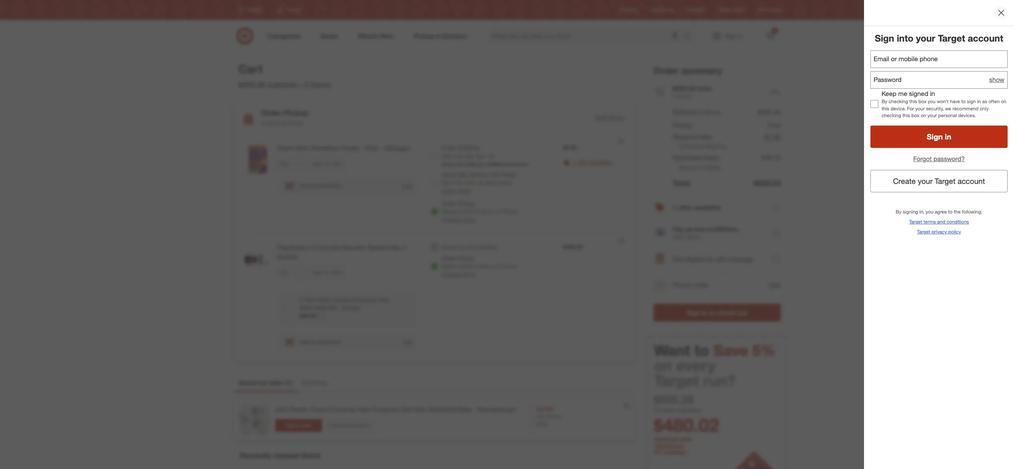 Task type: describe. For each thing, give the bounding box(es) containing it.
with inside same day delivery with shipt get it as soon as 6pm today learn more
[[491, 171, 501, 178]]

cart item ready to fulfill group containing raisin bran breakfast cereal - 24oz - kellogg's
[[234, 134, 634, 233]]

target privacy policy
[[918, 229, 962, 235]]

day
[[458, 171, 468, 178]]

0 vertical spatial by
[[457, 153, 463, 160]]

eligible
[[685, 255, 705, 263]]

for left gift
[[707, 255, 715, 263]]

subtotal (2 items)
[[673, 108, 720, 116]]

to left the
[[949, 209, 953, 215]]

pickup down the 'shipping not available'
[[458, 255, 475, 262]]

on down security,
[[922, 112, 927, 118]]

2 vertical spatial later
[[269, 379, 283, 387]]

tomorrow
[[506, 161, 528, 167]]

$555.03 for $555.03 total 2 items
[[673, 84, 696, 92]]

$505.28 for $505.28 subtotal
[[238, 80, 265, 89]]

games
[[333, 297, 350, 303]]

offer inside "cart item ready to fulfill" group
[[578, 159, 589, 166]]

2 a from the top
[[311, 339, 314, 345]]

create
[[894, 177, 917, 186]]

account inside button
[[958, 177, 986, 186]]

promo
[[673, 281, 692, 289]]

shipping
[[442, 244, 464, 251]]

as down day
[[457, 179, 463, 186]]

want to save 5% *
[[654, 342, 778, 360]]

find
[[759, 7, 768, 13]]

policy
[[949, 229, 962, 235]]

(2
[[699, 109, 704, 116]]

regional
[[673, 133, 698, 141]]

within for store pickup option
[[459, 208, 474, 215]]

0 vertical spatial redcard
[[687, 7, 706, 13]]

items inside shop similar items button
[[358, 423, 370, 429]]

stores
[[769, 7, 783, 13]]

kellogg's
[[385, 144, 411, 152]]

order down shipping
[[442, 255, 456, 262]]

forgot password? link
[[914, 155, 966, 163]]

$1.00
[[766, 133, 781, 141]]

1 vertical spatial 1
[[673, 204, 677, 212]]

as up affirm
[[686, 226, 693, 234]]

2 right $505.28 subtotal
[[304, 80, 309, 89]]

it inside same day delivery with shipt get it as soon as 6pm today learn more
[[453, 179, 456, 186]]

total
[[673, 179, 691, 188]]

to left check
[[710, 309, 716, 317]]

as down delivery at the left of the page
[[478, 179, 484, 186]]

40ct plastic finial christmas tree ornament set pale teal/gold/slate - wondershop™ link
[[275, 406, 517, 415]]

shipt
[[503, 171, 516, 178]]

following:
[[963, 209, 983, 215]]

signing
[[904, 209, 919, 215]]

current
[[654, 407, 676, 415]]

total
[[698, 84, 712, 92]]

- inside list item
[[473, 406, 476, 414]]

2 vertical spatial available
[[475, 244, 497, 251]]

store for store pickup option
[[463, 216, 476, 223]]

order up $555.03 total 2 items
[[654, 65, 679, 76]]

1 horizontal spatial with
[[680, 436, 692, 444]]

target circle
[[719, 7, 746, 13]]

similar
[[343, 423, 357, 429]]

later for breakfast
[[332, 161, 341, 167]]

check
[[718, 309, 736, 317]]

$5.29
[[563, 144, 577, 151]]

Store pickup radio
[[431, 263, 439, 271]]

1 add a substitute from the top
[[300, 182, 341, 189]]

items inside order pickup 2 items at pinole
[[266, 120, 280, 127]]

show
[[990, 76, 1005, 84]]

94564
[[705, 164, 721, 171]]

later for console
[[332, 270, 341, 276]]

order down learn
[[442, 200, 456, 207]]

2 add a substitute from the top
[[300, 339, 341, 345]]

finial
[[310, 406, 325, 414]]

change store button for store pickup radio
[[442, 271, 476, 279]]

save for console
[[313, 270, 323, 276]]

nov
[[476, 153, 486, 160]]

2 vertical spatial save
[[714, 342, 749, 360]]

savings
[[665, 449, 687, 456]]

What can we help you find? suggestions appear below search field
[[487, 27, 686, 45]]

target inside on every target run?
[[654, 372, 699, 391]]

shipping not available
[[442, 244, 497, 251]]

2 inside order pickup 2 items at pinole
[[261, 120, 264, 127]]

target inside target terms and conditions link
[[910, 219, 923, 225]]

1 substitute from the top
[[316, 182, 341, 189]]

personal
[[939, 112, 958, 118]]

protection
[[352, 297, 378, 303]]

$1.00 button
[[766, 131, 781, 143]]

$505.28 for $505.28
[[759, 108, 781, 116]]

in down personal
[[946, 132, 952, 141]]

raisin bran breakfast cereal - 24oz - kellogg's
[[277, 144, 411, 152]]

add to cart button
[[275, 420, 322, 432]]

run?
[[704, 372, 736, 391]]

order pickup ready within 2 hours at pinole change store for store pickup option
[[442, 200, 518, 223]]

sign in button
[[871, 126, 1008, 148]]

create your target account button
[[871, 170, 1008, 192]]

1 a from the top
[[311, 182, 314, 189]]

when
[[442, 161, 454, 167]]

in,
[[920, 209, 925, 215]]

0 vertical spatial checking
[[889, 99, 909, 105]]

items inside $555.03 total 2 items
[[678, 93, 692, 100]]

1 vertical spatial checking
[[882, 112, 902, 118]]

affirm image
[[655, 228, 666, 236]]

2 vertical spatial add button
[[402, 338, 413, 346]]

affirm
[[686, 234, 701, 241]]

summary
[[682, 65, 723, 76]]

cereal
[[341, 144, 359, 152]]

your right "into"
[[917, 32, 936, 44]]

pay as low as $52/mo. with affirm
[[673, 226, 740, 241]]

sign for sign into your target account
[[876, 32, 895, 44]]

save for later for console
[[313, 270, 341, 276]]

subtotal inside $505.28 current subtotal $480.02
[[678, 407, 701, 415]]

subtotal for subtotal (2 items)
[[673, 108, 697, 116]]

ready for change store button related to store pickup option
[[442, 208, 458, 215]]

playstation 5 console marvel's spider-man 2 bundle link
[[277, 243, 418, 262]]

pickup down more
[[458, 200, 475, 207]]

free
[[769, 121, 781, 129]]

2 inside 2 year video games protection plan ($450-$499.99) - allstate
[[300, 297, 303, 303]]

based on 94564
[[680, 164, 721, 171]]

$499.99
[[563, 244, 583, 251]]

weekly ad link
[[651, 7, 674, 13]]

bundle
[[277, 253, 297, 261]]

taxes
[[704, 154, 719, 162]]

in right the sign
[[978, 99, 982, 105]]

add inside button
[[286, 423, 295, 429]]

pickup up regional
[[673, 121, 693, 129]]

sign into your target account
[[876, 32, 1004, 44]]

1 horizontal spatial offer
[[679, 204, 693, 212]]

0 horizontal spatial 1 offer available button
[[573, 159, 612, 167]]

it inside 2-day shipping get it by sat, nov 18 when you order by 12:00pm tomorrow
[[453, 153, 456, 160]]

change store button for store pickup option
[[442, 216, 476, 224]]

bag
[[706, 143, 716, 150]]

often
[[989, 99, 1001, 105]]

0 vertical spatial this
[[910, 99, 918, 105]]

as inside keep me signed in by checking this box you won't have to sign in as often on this device. for your security, we recommend only checking this box on your personal devices.
[[983, 99, 988, 105]]

raisin bran breakfast cereal - 24oz - kellogg's link
[[277, 144, 418, 153]]

items)
[[705, 109, 720, 116]]

in right signed
[[931, 90, 936, 98]]

your inside button
[[919, 177, 933, 186]]

2 vertical spatial you
[[926, 209, 934, 215]]

privacy
[[932, 229, 948, 235]]

2 vertical spatial this
[[903, 112, 911, 118]]

Store pickup radio
[[431, 208, 439, 216]]

man
[[389, 244, 402, 252]]

find stores
[[759, 7, 783, 13]]

sign for sign in to check out
[[687, 309, 701, 317]]

based
[[680, 164, 696, 171]]

save for later button for console
[[309, 267, 345, 279]]

for down console
[[325, 270, 330, 276]]

for
[[908, 106, 915, 112]]

video
[[317, 297, 331, 303]]

the
[[955, 209, 961, 215]]

at inside order pickup 2 items at pinole
[[281, 120, 286, 127]]

by inside keep me signed in by checking this box you won't have to sign in as often on this device. for your security, we recommend only checking this box on your personal devices.
[[882, 99, 888, 105]]

promo code
[[673, 281, 708, 289]]

pinole for store pickup radio
[[502, 263, 518, 270]]

fee
[[718, 143, 727, 150]]

won't
[[938, 99, 949, 105]]

2 link
[[762, 27, 780, 45]]

not
[[466, 244, 474, 251]]

keep me signed in by checking this box you won't have to sign in as often on this device. for your security, we recommend only checking this box on your personal devices.
[[882, 90, 1007, 118]]

18
[[488, 153, 494, 160]]

low
[[695, 226, 706, 234]]

none text field inside sign into your target account dialog
[[871, 50, 1008, 68]]

$505.28 current subtotal $480.02
[[654, 393, 720, 437]]

pickup inside order pickup 2 items at pinole
[[284, 108, 309, 117]]

save for later button for breakfast
[[309, 158, 345, 171]]

sign in
[[928, 132, 952, 141]]

wondershop™
[[478, 406, 517, 414]]

on right often
[[1002, 99, 1007, 105]]

40ct plastic finial christmas tree ornament set pale teal/gold/slate - wondershop™ list item
[[234, 399, 635, 441]]

redcard link
[[687, 7, 706, 13]]

learn
[[442, 187, 456, 194]]

pinole inside order pickup 2 items at pinole
[[287, 120, 303, 127]]

your right for
[[916, 106, 925, 112]]

change for change store button related to store pickup option
[[442, 216, 462, 223]]



Task type: vqa. For each thing, say whether or not it's contained in the screenshot.
rightmost item
no



Task type: locate. For each thing, give the bounding box(es) containing it.
to inside 40ct plastic finial christmas tree ornament set pale teal/gold/slate - wondershop™ list item
[[296, 423, 301, 429]]

$499.99)
[[315, 305, 337, 311]]

get inside same day delivery with shipt get it as soon as 6pm today learn more
[[442, 179, 451, 186]]

estimated for estimated taxes
[[673, 154, 702, 162]]

1 horizontal spatial 1 offer available
[[673, 204, 721, 212]]

1 vertical spatial with
[[680, 436, 692, 444]]

0 horizontal spatial $505.28
[[238, 80, 265, 89]]

1 vertical spatial change store button
[[442, 271, 476, 279]]

0 vertical spatial save
[[313, 161, 323, 167]]

registry
[[621, 7, 639, 13]]

1 vertical spatial estimated
[[673, 154, 702, 162]]

cart item ready to fulfill group
[[234, 134, 634, 233], [234, 234, 634, 361]]

sign left "into"
[[876, 32, 895, 44]]

playstation 5 console marvel's spider-man 2 bundle
[[277, 244, 407, 261]]

1 horizontal spatial by
[[896, 209, 902, 215]]

message
[[728, 255, 754, 263]]

2 right man
[[404, 244, 407, 252]]

box
[[919, 99, 927, 105], [912, 112, 920, 118]]

save for later button down breakfast
[[309, 158, 345, 171]]

get
[[442, 153, 451, 160], [442, 179, 451, 186]]

None radio
[[431, 152, 439, 160], [431, 180, 439, 188], [431, 152, 439, 160], [431, 180, 439, 188]]

2-
[[442, 144, 447, 151]]

set
[[402, 406, 412, 414]]

order
[[465, 161, 477, 167]]

in left check
[[703, 309, 708, 317]]

-
[[361, 144, 364, 152], [381, 144, 383, 152], [338, 305, 341, 311], [473, 406, 476, 414]]

sign into your target account dialog
[[865, 0, 1015, 470]]

24oz
[[365, 144, 379, 152]]

subtotal left (2
[[673, 108, 697, 116]]

ready for store pickup radio change store button
[[442, 263, 458, 270]]

1 horizontal spatial 5%
[[753, 342, 776, 360]]

1 vertical spatial $505.28
[[759, 108, 781, 116]]

1 vertical spatial account
[[958, 177, 986, 186]]

items
[[311, 80, 331, 89], [678, 93, 692, 100], [266, 120, 280, 127], [358, 423, 370, 429], [301, 451, 321, 460]]

today
[[499, 179, 513, 186]]

shop
[[330, 423, 342, 429]]

2 down same day delivery with shipt get it as soon as 6pm today learn more
[[476, 208, 479, 215]]

- left wondershop™
[[473, 406, 476, 414]]

subtotal up order pickup 2 items at pinole
[[268, 80, 297, 89]]

1 offer available button up $52/mo.
[[654, 195, 781, 221]]

have
[[951, 99, 961, 105]]

1 horizontal spatial sign
[[876, 32, 895, 44]]

shop similar items
[[330, 423, 370, 429]]

order pickup ready within 2 hours at pinole change store down not at the bottom
[[442, 255, 518, 278]]

estimated for estimated bag fee
[[680, 143, 705, 150]]

1 down $5.29
[[573, 159, 576, 166]]

to up the recommend
[[962, 99, 966, 105]]

2 ready from the top
[[442, 263, 458, 270]]

get up learn
[[442, 179, 451, 186]]

allstate
[[342, 305, 361, 311]]

with up 6pm
[[491, 171, 501, 178]]

0 vertical spatial with
[[491, 171, 501, 178]]

0 horizontal spatial redcard
[[658, 443, 684, 450]]

2 hours from the top
[[480, 263, 495, 270]]

sign down promo code
[[687, 309, 701, 317]]

0 vertical spatial subtotal
[[268, 80, 297, 89]]

$15.00
[[547, 414, 561, 420]]

delivery
[[469, 171, 489, 178]]

1 vertical spatial subtotal
[[654, 436, 678, 444]]

1 save for later from the top
[[313, 161, 341, 167]]

1 horizontal spatial available
[[591, 159, 612, 166]]

to right want
[[695, 342, 710, 360]]

it up "learn more" button
[[453, 179, 456, 186]]

1 vertical spatial box
[[912, 112, 920, 118]]

save for later
[[313, 161, 341, 167], [313, 270, 341, 276]]

signed
[[910, 90, 929, 98]]

your down security,
[[928, 112, 938, 118]]

at up raisin
[[281, 120, 286, 127]]

1 vertical spatial available
[[694, 204, 721, 212]]

0 vertical spatial ready
[[442, 208, 458, 215]]

viewed
[[274, 451, 299, 460]]

checking up device.
[[889, 99, 909, 105]]

registry link
[[621, 7, 639, 13]]

subtotal right "current"
[[678, 407, 701, 415]]

1 horizontal spatial redcard
[[687, 7, 706, 13]]

by
[[882, 99, 888, 105], [896, 209, 902, 215]]

)
[[290, 379, 292, 387]]

0 horizontal spatial $555.03
[[673, 84, 696, 92]]

order down $505.28 subtotal
[[261, 108, 282, 117]]

1 save for later button from the top
[[309, 158, 345, 171]]

0 vertical spatial 1 offer available button
[[573, 159, 612, 167]]

teal/gold/slate
[[428, 406, 472, 414]]

2 change store button from the top
[[442, 271, 476, 279]]

1 inside "cart item ready to fulfill" group
[[573, 159, 576, 166]]

gift
[[717, 255, 726, 263]]

save up run? on the right bottom of page
[[714, 342, 749, 360]]

$505.28 up $480.02 in the right of the page
[[654, 393, 694, 407]]

0 vertical spatial add a substitute
[[300, 182, 341, 189]]

fees
[[700, 133, 712, 141]]

target inside create your target account button
[[936, 177, 956, 186]]

1 vertical spatial $555.03
[[754, 179, 781, 188]]

add a substitute down '$69.00'
[[300, 339, 341, 345]]

store
[[463, 216, 476, 223], [463, 271, 476, 278]]

2 vertical spatial 1
[[287, 379, 290, 387]]

ready
[[442, 208, 458, 215], [442, 263, 458, 270]]

2 cart item ready to fulfill group from the top
[[234, 234, 634, 361]]

$505.28 for $505.28 current subtotal $480.02
[[654, 393, 694, 407]]

affirm image
[[654, 227, 667, 240]]

0 vertical spatial within
[[459, 208, 474, 215]]

estimated down regional fees
[[680, 143, 705, 150]]

on down estimated taxes
[[697, 164, 704, 171]]

for right saved
[[259, 379, 268, 387]]

cart item ready to fulfill group containing playstation 5 console marvel's spider-man 2 bundle
[[234, 234, 634, 361]]

save for later button down console
[[309, 267, 345, 279]]

0 vertical spatial save for later button
[[309, 158, 345, 171]]

0 horizontal spatial 5%
[[654, 449, 663, 456]]

get inside 2-day shipping get it by sat, nov 18 when you order by 12:00pm tomorrow
[[442, 153, 451, 160]]

1 horizontal spatial 1 offer available button
[[654, 195, 781, 221]]

subtotal for subtotal with
[[654, 436, 678, 444]]

0 vertical spatial change
[[442, 216, 462, 223]]

$480.02
[[654, 415, 720, 437]]

0 vertical spatial add button
[[402, 182, 413, 190]]

$505.28 inside $505.28 current subtotal $480.02
[[654, 393, 694, 407]]

$555.03 inside $555.03 total 2 items
[[673, 84, 696, 92]]

0 vertical spatial you
[[929, 99, 936, 105]]

by down nov
[[479, 161, 484, 167]]

at for store pickup radio
[[496, 263, 501, 270]]

cart
[[302, 423, 312, 429]]

with
[[673, 234, 684, 241]]

by down keep
[[882, 99, 888, 105]]

password?
[[934, 155, 966, 163]]

a down '$69.00'
[[311, 339, 314, 345]]

none checkbox inside sign into your target account dialog
[[871, 100, 879, 108]]

target privacy policy link
[[918, 229, 962, 235]]

2 inside $555.03 total 2 items
[[673, 93, 676, 100]]

0 horizontal spatial by
[[457, 153, 463, 160]]

1 vertical spatial order pickup ready within 2 hours at pinole change store
[[442, 255, 518, 278]]

sign up forgot password? link
[[928, 132, 944, 141]]

1 offer available button down $5.29
[[573, 159, 612, 167]]

2 horizontal spatial available
[[694, 204, 721, 212]]

0 vertical spatial substitute
[[316, 182, 341, 189]]

1 get from the top
[[442, 153, 451, 160]]

hours down the 'shipping not available'
[[480, 263, 495, 270]]

store up the 'shipping not available'
[[463, 216, 476, 223]]

for
[[325, 161, 330, 167], [707, 255, 715, 263], [325, 270, 330, 276], [259, 379, 268, 387]]

sale
[[537, 421, 548, 428]]

estimated bag fee
[[680, 143, 727, 150]]

1 vertical spatial ready
[[442, 263, 458, 270]]

on every target run?
[[654, 357, 736, 391]]

regional fees
[[673, 133, 712, 141]]

1 vertical spatial add button
[[769, 280, 781, 290]]

by signing in, you agree to the following:
[[896, 209, 983, 215]]

1 order pickup ready within 2 hours at pinole change store from the top
[[442, 200, 518, 223]]

1 ready from the top
[[442, 208, 458, 215]]

0 vertical spatial box
[[919, 99, 927, 105]]

2 it from the top
[[453, 179, 456, 186]]

2 store from the top
[[463, 271, 476, 278]]

1 vertical spatial this
[[882, 106, 890, 112]]

0 vertical spatial $555.03
[[673, 84, 696, 92]]

0 horizontal spatial 1
[[287, 379, 290, 387]]

save for later button
[[309, 158, 345, 171], [309, 267, 345, 279]]

0 vertical spatial 5%
[[753, 342, 776, 360]]

1 vertical spatial later
[[332, 270, 341, 276]]

40ct plastic finial christmas tree ornament set pale teal/gold/slate - wondershop&#8482; image
[[238, 404, 270, 436]]

- down games
[[338, 305, 341, 311]]

1 vertical spatial by
[[896, 209, 902, 215]]

2 vertical spatial pinole
[[502, 263, 518, 270]]

1 hours from the top
[[480, 208, 495, 215]]

account
[[969, 32, 1004, 44], [958, 177, 986, 186]]

0 vertical spatial a
[[311, 182, 314, 189]]

$555.03 down order summary
[[673, 84, 696, 92]]

hours down 6pm
[[480, 208, 495, 215]]

get up 'when'
[[442, 153, 451, 160]]

1 vertical spatial add a substitute
[[300, 339, 341, 345]]

0 horizontal spatial by
[[882, 99, 888, 105]]

console
[[317, 244, 340, 252]]

you inside keep me signed in by checking this box you won't have to sign in as often on this device. for your security, we recommend only checking this box on your personal devices.
[[929, 99, 936, 105]]

0 vertical spatial cart item ready to fulfill group
[[234, 134, 634, 233]]

christmas
[[327, 406, 356, 414]]

by left sat,
[[457, 153, 463, 160]]

within for store pickup radio
[[459, 263, 474, 270]]

you inside 2-day shipping get it by sat, nov 18 when you order by 12:00pm tomorrow
[[456, 161, 464, 167]]

0 horizontal spatial sign
[[687, 309, 701, 317]]

- inside 2 year video games protection plan ($450-$499.99) - allstate
[[338, 305, 341, 311]]

1 vertical spatial 1 offer available
[[673, 204, 721, 212]]

1 vertical spatial cart item ready to fulfill group
[[234, 234, 634, 361]]

show button
[[990, 75, 1005, 85]]

later left (
[[269, 379, 283, 387]]

pickup down 2 items
[[284, 108, 309, 117]]

1 vertical spatial within
[[459, 263, 474, 270]]

hours for store pickup radio change store button
[[480, 263, 495, 270]]

2 get from the top
[[442, 179, 451, 186]]

it down day
[[453, 153, 456, 160]]

$555.03 down the $48.75
[[754, 179, 781, 188]]

playstation 5 console marvel&#39;s spider-man 2 bundle image
[[240, 243, 272, 275]]

as up only
[[983, 99, 988, 105]]

$69.00
[[300, 313, 316, 319]]

0 vertical spatial sign
[[876, 32, 895, 44]]

1 it from the top
[[453, 153, 456, 160]]

devices.
[[959, 112, 977, 118]]

0 horizontal spatial available
[[475, 244, 497, 251]]

None radio
[[431, 243, 439, 251]]

on left every
[[654, 357, 673, 375]]

2 order pickup ready within 2 hours at pinole change store from the top
[[442, 255, 518, 278]]

plan
[[379, 297, 390, 303]]

Service plan checkbox
[[285, 305, 293, 313]]

to left cart
[[296, 423, 301, 429]]

you right in,
[[926, 209, 934, 215]]

by
[[457, 153, 463, 160], [479, 161, 484, 167]]

0 vertical spatial estimated
[[680, 143, 705, 150]]

2 save for later from the top
[[313, 270, 341, 276]]

subtotal up 5% savings
[[654, 436, 678, 444]]

year
[[304, 297, 315, 303]]

0 vertical spatial save for later
[[313, 161, 341, 167]]

ready right store pickup radio
[[442, 263, 458, 270]]

for down breakfast
[[325, 161, 330, 167]]

1 vertical spatial pinole
[[502, 208, 518, 215]]

0 vertical spatial by
[[882, 99, 888, 105]]

estimated up based
[[673, 154, 702, 162]]

later down the playstation 5 console marvel's spider-man 2 bundle
[[332, 270, 341, 276]]

0 vertical spatial subtotal
[[673, 108, 697, 116]]

1 vertical spatial save
[[313, 270, 323, 276]]

1 store from the top
[[463, 216, 476, 223]]

pickup
[[284, 108, 309, 117], [673, 121, 693, 129], [458, 200, 475, 207], [458, 255, 475, 262]]

change down shipping
[[442, 271, 462, 278]]

1 vertical spatial you
[[456, 161, 464, 167]]

to
[[962, 99, 966, 105], [949, 209, 953, 215], [710, 309, 716, 317], [695, 342, 710, 360], [296, 423, 301, 429]]

2 inside the playstation 5 console marvel's spider-man 2 bundle
[[404, 244, 407, 252]]

1 vertical spatial it
[[453, 179, 456, 186]]

subtotal
[[673, 108, 697, 116], [654, 436, 678, 444]]

6pm
[[486, 179, 497, 186]]

learn more button
[[442, 187, 471, 195]]

add to cart
[[286, 423, 312, 429]]

security,
[[927, 106, 944, 112]]

1 within from the top
[[459, 208, 474, 215]]

$505.28 up free at the right top of page
[[759, 108, 781, 116]]

0 horizontal spatial with
[[491, 171, 501, 178]]

as right low
[[707, 226, 714, 234]]

1 vertical spatial subtotal
[[678, 407, 701, 415]]

0 horizontal spatial 1 offer available
[[573, 159, 612, 166]]

1 horizontal spatial by
[[479, 161, 484, 167]]

estimated taxes
[[673, 154, 719, 162]]

2 within from the top
[[459, 263, 474, 270]]

2 horizontal spatial 1
[[673, 204, 677, 212]]

by left signing on the right of the page
[[896, 209, 902, 215]]

None checkbox
[[871, 100, 879, 108]]

1 offer available up low
[[673, 204, 721, 212]]

1 vertical spatial a
[[311, 339, 314, 345]]

terms
[[924, 219, 937, 225]]

1 horizontal spatial $555.03
[[754, 179, 781, 188]]

me
[[899, 90, 908, 98]]

to inside keep me signed in by checking this box you won't have to sign in as often on this device. for your security, we recommend only checking this box on your personal devices.
[[962, 99, 966, 105]]

only
[[981, 106, 990, 112]]

change for store pickup radio change store button
[[442, 271, 462, 278]]

subtotal with
[[654, 436, 694, 444]]

2 up raisin bran breakfast cereal - 24oz - kellogg's image
[[261, 120, 264, 127]]

0 vertical spatial get
[[442, 153, 451, 160]]

save for later for breakfast
[[313, 161, 341, 167]]

with up savings
[[680, 436, 692, 444]]

2 down the stores
[[774, 28, 776, 33]]

target inside target privacy policy link
[[918, 229, 931, 235]]

2 vertical spatial at
[[496, 263, 501, 270]]

on inside on every target run?
[[654, 357, 673, 375]]

want
[[654, 342, 691, 360]]

store down the 'shipping not available'
[[463, 271, 476, 278]]

2 year video games protection plan ($450-$499.99) - allstate
[[300, 297, 390, 311]]

change
[[442, 216, 462, 223], [442, 271, 462, 278]]

1 change from the top
[[442, 216, 462, 223]]

1 cart item ready to fulfill group from the top
[[234, 134, 634, 233]]

at for store pickup option
[[496, 208, 501, 215]]

1 horizontal spatial subtotal
[[678, 407, 701, 415]]

1 offer available down $5.29
[[573, 159, 612, 166]]

at down 6pm
[[496, 208, 501, 215]]

save for later down breakfast
[[313, 161, 341, 167]]

1 horizontal spatial 1
[[573, 159, 576, 166]]

1 vertical spatial store
[[463, 271, 476, 278]]

pinole for store pickup option
[[502, 208, 518, 215]]

1 change store button from the top
[[442, 216, 476, 224]]

None text field
[[871, 50, 1008, 68]]

sign
[[968, 99, 977, 105]]

2 vertical spatial $505.28
[[654, 393, 694, 407]]

change store button right store pickup radio
[[442, 271, 476, 279]]

redcard right ad
[[687, 7, 706, 13]]

1 vertical spatial substitute
[[316, 339, 341, 345]]

0 vertical spatial store
[[463, 216, 476, 223]]

1 up pay
[[673, 204, 677, 212]]

box down for
[[912, 112, 920, 118]]

change store button right store pickup option
[[442, 216, 476, 224]]

add
[[300, 182, 310, 189], [402, 182, 413, 189], [769, 281, 781, 289], [300, 339, 310, 345], [402, 339, 413, 346], [286, 423, 295, 429]]

none password field inside sign into your target account dialog
[[871, 71, 1008, 89]]

box down signed
[[919, 99, 927, 105]]

this down for
[[903, 112, 911, 118]]

0 vertical spatial later
[[332, 161, 341, 167]]

2 substitute from the top
[[316, 339, 341, 345]]

2 horizontal spatial sign
[[928, 132, 944, 141]]

2 save for later button from the top
[[309, 267, 345, 279]]

ready right store pickup option
[[442, 208, 458, 215]]

later down raisin bran breakfast cereal - 24oz - kellogg's
[[332, 161, 341, 167]]

0 vertical spatial 1 offer available
[[573, 159, 612, 166]]

save for breakfast
[[313, 161, 323, 167]]

raisin bran breakfast cereal - 24oz - kellogg's image
[[240, 144, 272, 176]]

add a substitute down breakfast
[[300, 182, 341, 189]]

same day delivery with shipt get it as soon as 6pm today learn more
[[442, 171, 516, 194]]

1 vertical spatial at
[[496, 208, 501, 215]]

cart
[[238, 62, 263, 76]]

saved
[[239, 379, 257, 387]]

- right 24oz
[[381, 144, 383, 152]]

order summary
[[654, 65, 723, 76]]

1
[[573, 159, 576, 166], [673, 204, 677, 212], [287, 379, 290, 387]]

store for store pickup radio
[[463, 271, 476, 278]]

you
[[929, 99, 936, 105], [456, 161, 464, 167], [926, 209, 934, 215]]

save for later down console
[[313, 270, 341, 276]]

0 vertical spatial available
[[591, 159, 612, 166]]

$10.50
[[537, 406, 553, 413]]

2 change from the top
[[442, 271, 462, 278]]

spider-
[[368, 244, 389, 252]]

order pickup ready within 2 hours at pinole change store for store pickup radio
[[442, 255, 518, 278]]

1 vertical spatial offer
[[679, 204, 693, 212]]

a down breakfast
[[311, 182, 314, 189]]

None password field
[[871, 71, 1008, 89]]

target inside target circle 'link'
[[719, 7, 732, 13]]

not
[[673, 255, 684, 263]]

12:00pm
[[486, 161, 505, 167]]

1 vertical spatial by
[[479, 161, 484, 167]]

2 left year on the left bottom of page
[[300, 297, 303, 303]]

order pickup 2 items at pinole
[[261, 108, 309, 127]]

2 down the 'shipping not available'
[[476, 263, 479, 270]]

substitute down breakfast
[[316, 182, 341, 189]]

- left 24oz
[[361, 144, 364, 152]]

$505.28 down cart
[[238, 80, 265, 89]]

sign for sign in
[[928, 132, 944, 141]]

0 vertical spatial account
[[969, 32, 1004, 44]]

$555.03 for $555.03
[[754, 179, 781, 188]]

1 vertical spatial 1 offer available button
[[654, 195, 781, 221]]

shop similar items button
[[327, 420, 374, 432]]

0 vertical spatial hours
[[480, 208, 495, 215]]

order inside order pickup 2 items at pinole
[[261, 108, 282, 117]]

checking down device.
[[882, 112, 902, 118]]

hours for change store button related to store pickup option
[[480, 208, 495, 215]]



